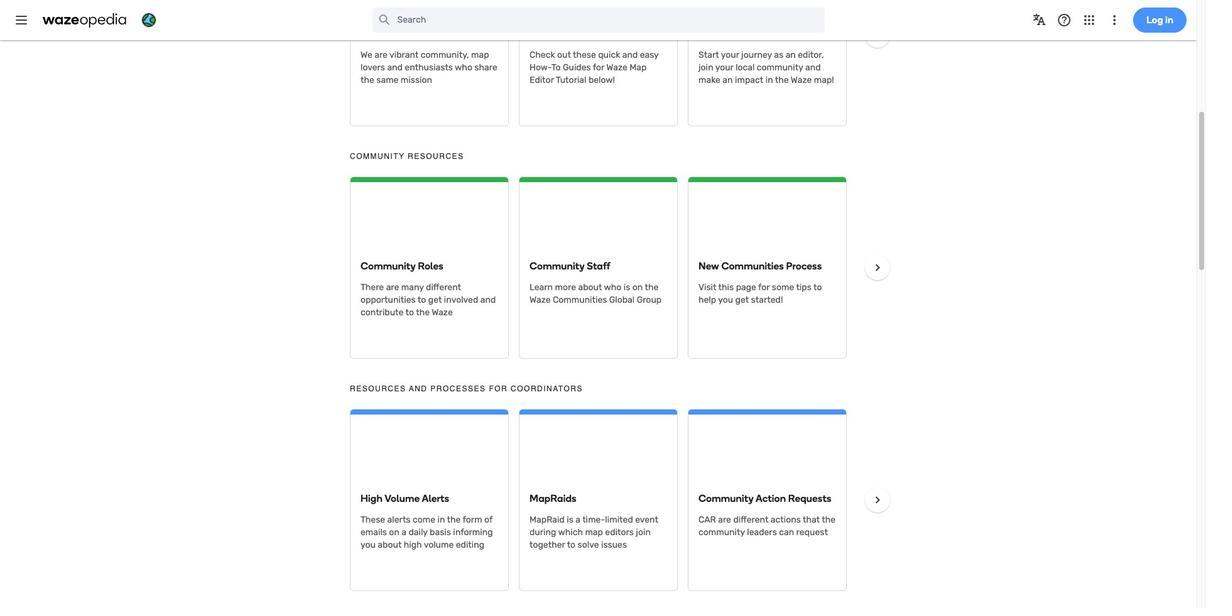 Task type: describe. For each thing, give the bounding box(es) containing it.
time-
[[582, 515, 605, 525]]

new communities process
[[699, 260, 822, 272]]

these
[[573, 50, 596, 60]]

check out these quick and easy how-to guides for waze map editor tutorial below!
[[530, 50, 659, 86]]

high volume alerts link
[[361, 493, 449, 505]]

1 vertical spatial resources
[[350, 385, 406, 393]]

community staff
[[530, 260, 610, 272]]

and inside we are vibrant community, map lovers and enthusiasts who share the same mission
[[387, 62, 403, 73]]

high
[[404, 540, 422, 550]]

1 horizontal spatial new
[[699, 260, 719, 272]]

masterclasses
[[734, 28, 801, 40]]

2 vertical spatial in
[[400, 552, 408, 563]]

leaders
[[747, 527, 777, 538]]

you inside these alerts come in the form of emails on a daily basis informing you about high volume editing activities in your area.
[[361, 540, 376, 550]]

page
[[736, 282, 756, 293]]

request
[[796, 527, 828, 538]]

alerts
[[387, 515, 411, 525]]

you inside visit this page for some tips to help you get started!
[[718, 295, 733, 305]]

we are vibrant community, map lovers and enthusiasts who share the same mission
[[361, 50, 497, 86]]

tips
[[796, 282, 812, 293]]

editors
[[605, 527, 634, 538]]

welcome
[[361, 28, 404, 40]]

enthusiasts
[[405, 62, 453, 73]]

there
[[361, 282, 384, 293]]

communities inside learn more about who is on the waze communities global group
[[553, 295, 607, 305]]

limited
[[605, 515, 633, 525]]

waze inside the 'check out these quick and easy how-to guides for waze map editor tutorial below!'
[[606, 62, 627, 73]]

this
[[718, 282, 734, 293]]

welcome new editors link
[[361, 28, 462, 40]]

same
[[376, 75, 399, 86]]

high
[[361, 493, 383, 505]]

local
[[736, 62, 755, 73]]

actions
[[771, 515, 801, 525]]

during
[[530, 527, 556, 538]]

1 vertical spatial your
[[715, 62, 734, 73]]

community action requests link
[[699, 493, 832, 505]]

share
[[475, 62, 497, 73]]

map!
[[814, 75, 834, 86]]

the inside there are many different opportunities to get involved and contribute to the waze community!
[[416, 307, 430, 318]]

the inside we are vibrant community, map lovers and enthusiasts who share the same mission
[[361, 75, 374, 86]]

to inside mapraid is a time-limited event during which map editors join together to solve issues
[[567, 540, 576, 550]]

mapraids
[[530, 493, 576, 505]]

alerts
[[422, 493, 449, 505]]

and inside the 'check out these quick and easy how-to guides for waze map editor tutorial below!'
[[622, 50, 638, 60]]

community roles link
[[361, 260, 443, 272]]

0 vertical spatial communities
[[721, 260, 784, 272]]

0 vertical spatial new
[[407, 28, 427, 40]]

opportunities
[[361, 295, 416, 305]]

get inside visit this page for some tips to help you get started!
[[735, 295, 749, 305]]

group
[[637, 295, 662, 305]]

waze inside learn more about who is on the waze communities global group
[[530, 295, 551, 305]]

welcome new editors
[[361, 28, 462, 40]]

easy
[[640, 50, 659, 60]]

who inside learn more about who is on the waze communities global group
[[604, 282, 622, 293]]

community!
[[361, 320, 410, 331]]

started!
[[751, 295, 783, 305]]

daily
[[409, 527, 428, 538]]

below!
[[589, 75, 615, 86]]

wme how-to guides
[[530, 28, 627, 40]]

and inside there are many different opportunities to get involved and contribute to the waze community!
[[480, 295, 496, 305]]

is inside mapraid is a time-limited event during which map editors join together to solve issues
[[567, 515, 573, 525]]

learn more about who is on the waze communities global group
[[530, 282, 662, 305]]

resources and processes for coordinators
[[350, 385, 583, 393]]

coordinators
[[511, 385, 583, 393]]

requests
[[788, 493, 832, 505]]

some
[[772, 282, 794, 293]]

get inside there are many different opportunities to get involved and contribute to the waze community!
[[428, 295, 442, 305]]

start
[[699, 50, 719, 60]]

map
[[630, 62, 647, 73]]

mapraid is a time-limited event during which map editors join together to solve issues
[[530, 515, 658, 550]]

waze inside there are many different opportunities to get involved and contribute to the waze community!
[[432, 307, 453, 318]]

out
[[557, 50, 571, 60]]

are for community action requests
[[718, 515, 731, 525]]

editing masterclasses link
[[699, 28, 801, 40]]

community resources
[[350, 152, 464, 161]]

issues
[[601, 540, 627, 550]]

your inside these alerts come in the form of emails on a daily basis informing you about high volume editing activities in your area.
[[409, 552, 428, 563]]

visit this page for some tips to help you get started!
[[699, 282, 822, 305]]

and inside the start your journey as an editor, join your local community and make an impact in the waze map!
[[805, 62, 821, 73]]

staff
[[587, 260, 610, 272]]

community roles
[[361, 260, 443, 272]]

mapraid
[[530, 515, 565, 525]]

who inside we are vibrant community, map lovers and enthusiasts who share the same mission
[[455, 62, 472, 73]]

community resources link
[[350, 152, 464, 161]]

action
[[756, 493, 786, 505]]

community action requests
[[699, 493, 832, 505]]

to down opportunities
[[406, 307, 414, 318]]

community staff link
[[530, 260, 610, 272]]

0 vertical spatial to
[[581, 28, 592, 40]]

process
[[786, 260, 822, 272]]

1 vertical spatial in
[[438, 515, 445, 525]]



Task type: locate. For each thing, give the bounding box(es) containing it.
contribute
[[361, 307, 404, 318]]

community for community resources
[[350, 152, 405, 161]]

for inside visit this page for some tips to help you get started!
[[758, 282, 770, 293]]

0 horizontal spatial is
[[567, 515, 573, 525]]

to
[[814, 282, 822, 293], [418, 295, 426, 305], [406, 307, 414, 318], [567, 540, 576, 550]]

1 vertical spatial is
[[567, 515, 573, 525]]

editors
[[429, 28, 462, 40]]

about down staff
[[578, 282, 602, 293]]

map up the share
[[471, 50, 489, 60]]

0 vertical spatial community
[[757, 62, 803, 73]]

0 horizontal spatial on
[[389, 527, 399, 538]]

0 horizontal spatial guides
[[563, 62, 591, 73]]

1 horizontal spatial a
[[576, 515, 580, 525]]

new up visit
[[699, 260, 719, 272]]

in down the high
[[400, 552, 408, 563]]

guides inside the 'check out these quick and easy how-to guides for waze map editor tutorial below!'
[[563, 62, 591, 73]]

for inside the 'check out these quick and easy how-to guides for waze map editor tutorial below!'
[[593, 62, 604, 73]]

communities down the more
[[553, 295, 607, 305]]

are inside there are many different opportunities to get involved and contribute to the waze community!
[[386, 282, 399, 293]]

community down car
[[699, 527, 745, 538]]

on up group
[[633, 282, 643, 293]]

different inside there are many different opportunities to get involved and contribute to the waze community!
[[426, 282, 461, 293]]

volume
[[385, 493, 420, 505]]

0 horizontal spatial an
[[723, 75, 733, 86]]

of
[[484, 515, 493, 525]]

1 horizontal spatial to
[[581, 28, 592, 40]]

are up opportunities
[[386, 282, 399, 293]]

join inside the start your journey as an editor, join your local community and make an impact in the waze map!
[[699, 62, 713, 73]]

for up started!
[[758, 282, 770, 293]]

1 horizontal spatial how-
[[557, 28, 581, 40]]

0 vertical spatial resources
[[408, 152, 464, 161]]

an right make
[[723, 75, 733, 86]]

editing masterclasses
[[699, 28, 801, 40]]

map down time-
[[585, 527, 603, 538]]

are right the we
[[375, 50, 388, 60]]

1 vertical spatial how-
[[530, 62, 551, 73]]

about inside learn more about who is on the waze communities global group
[[578, 282, 602, 293]]

1 horizontal spatial is
[[624, 282, 630, 293]]

in right impact
[[766, 75, 773, 86]]

and up map
[[622, 50, 638, 60]]

your
[[721, 50, 739, 60], [715, 62, 734, 73], [409, 552, 428, 563]]

who left the share
[[455, 62, 472, 73]]

0 horizontal spatial resources
[[350, 385, 406, 393]]

together
[[530, 540, 565, 550]]

0 horizontal spatial map
[[471, 50, 489, 60]]

1 vertical spatial communities
[[553, 295, 607, 305]]

1 vertical spatial you
[[361, 540, 376, 550]]

for for resources and processes for coordinators
[[489, 385, 508, 393]]

in up basis
[[438, 515, 445, 525]]

and right the involved
[[480, 295, 496, 305]]

waze
[[606, 62, 627, 73], [791, 75, 812, 86], [530, 295, 551, 305], [432, 307, 453, 318]]

to down out
[[551, 62, 561, 73]]

1 vertical spatial map
[[585, 527, 603, 538]]

1 vertical spatial an
[[723, 75, 733, 86]]

1 horizontal spatial community
[[757, 62, 803, 73]]

1 vertical spatial guides
[[563, 62, 591, 73]]

0 horizontal spatial different
[[426, 282, 461, 293]]

0 vertical spatial is
[[624, 282, 630, 293]]

0 horizontal spatial for
[[489, 385, 508, 393]]

1 horizontal spatial join
[[699, 62, 713, 73]]

2 vertical spatial for
[[489, 385, 508, 393]]

waze down learn
[[530, 295, 551, 305]]

new communities process link
[[699, 260, 822, 272]]

to down many
[[418, 295, 426, 305]]

about up activities
[[378, 540, 402, 550]]

0 horizontal spatial a
[[402, 527, 407, 538]]

editing
[[456, 540, 484, 550]]

are for welcome new editors
[[375, 50, 388, 60]]

map inside we are vibrant community, map lovers and enthusiasts who share the same mission
[[471, 50, 489, 60]]

community for community roles
[[361, 260, 416, 272]]

1 vertical spatial are
[[386, 282, 399, 293]]

to inside the 'check out these quick and easy how-to guides for waze map editor tutorial below!'
[[551, 62, 561, 73]]

and
[[622, 50, 638, 60], [387, 62, 403, 73], [805, 62, 821, 73], [480, 295, 496, 305], [409, 385, 428, 393]]

your down the high
[[409, 552, 428, 563]]

different up the involved
[[426, 282, 461, 293]]

1 horizontal spatial who
[[604, 282, 622, 293]]

waze inside the start your journey as an editor, join your local community and make an impact in the waze map!
[[791, 75, 812, 86]]

is up global
[[624, 282, 630, 293]]

an right as
[[786, 50, 796, 60]]

and left the processes
[[409, 385, 428, 393]]

0 vertical spatial in
[[766, 75, 773, 86]]

0 horizontal spatial communities
[[553, 295, 607, 305]]

1 vertical spatial different
[[733, 515, 769, 525]]

car
[[699, 515, 716, 525]]

the up group
[[645, 282, 659, 293]]

for right the processes
[[489, 385, 508, 393]]

0 vertical spatial different
[[426, 282, 461, 293]]

there are many different opportunities to get involved and contribute to the waze community!
[[361, 282, 496, 331]]

join inside mapraid is a time-limited event during which map editors join together to solve issues
[[636, 527, 651, 538]]

join down event in the bottom of the page
[[636, 527, 651, 538]]

the down many
[[416, 307, 430, 318]]

and down editor,
[[805, 62, 821, 73]]

1 get from the left
[[428, 295, 442, 305]]

2 vertical spatial your
[[409, 552, 428, 563]]

are inside car are different actions that the community leaders can request
[[718, 515, 731, 525]]

join
[[699, 62, 713, 73], [636, 527, 651, 538]]

get down page
[[735, 295, 749, 305]]

0 vertical spatial for
[[593, 62, 604, 73]]

and up "same"
[[387, 62, 403, 73]]

how- inside the 'check out these quick and easy how-to guides for waze map editor tutorial below!'
[[530, 62, 551, 73]]

0 horizontal spatial how-
[[530, 62, 551, 73]]

emails
[[361, 527, 387, 538]]

0 vertical spatial how-
[[557, 28, 581, 40]]

these
[[361, 515, 385, 525]]

1 vertical spatial to
[[551, 62, 561, 73]]

to up these
[[581, 28, 592, 40]]

your up make
[[715, 62, 734, 73]]

a up the 'which'
[[576, 515, 580, 525]]

learn
[[530, 282, 553, 293]]

communities up page
[[721, 260, 784, 272]]

the inside car are different actions that the community leaders can request
[[822, 515, 836, 525]]

editor
[[530, 75, 554, 86]]

that
[[803, 515, 820, 525]]

a down alerts
[[402, 527, 407, 538]]

community for community staff
[[530, 260, 585, 272]]

on down alerts
[[389, 527, 399, 538]]

the inside these alerts come in the form of emails on a daily basis informing you about high volume editing activities in your area.
[[447, 515, 461, 525]]

about inside these alerts come in the form of emails on a daily basis informing you about high volume editing activities in your area.
[[378, 540, 402, 550]]

mapraids link
[[530, 493, 576, 505]]

communities
[[721, 260, 784, 272], [553, 295, 607, 305]]

which
[[558, 527, 583, 538]]

community for community action requests
[[699, 493, 754, 505]]

0 vertical spatial your
[[721, 50, 739, 60]]

0 horizontal spatial in
[[400, 552, 408, 563]]

how-
[[557, 28, 581, 40], [530, 62, 551, 73]]

1 horizontal spatial map
[[585, 527, 603, 538]]

you down emails
[[361, 540, 376, 550]]

we
[[361, 50, 372, 60]]

wme how-to guides link
[[530, 28, 627, 40]]

waze down quick
[[606, 62, 627, 73]]

quick
[[598, 50, 620, 60]]

guides up quick
[[594, 28, 627, 40]]

wme
[[530, 28, 555, 40]]

involved
[[444, 295, 478, 305]]

is up the 'which'
[[567, 515, 573, 525]]

area.
[[430, 552, 450, 563]]

editor,
[[798, 50, 824, 60]]

in
[[766, 75, 773, 86], [438, 515, 445, 525], [400, 552, 408, 563]]

2 get from the left
[[735, 295, 749, 305]]

solve
[[578, 540, 599, 550]]

2 vertical spatial are
[[718, 515, 731, 525]]

map
[[471, 50, 489, 60], [585, 527, 603, 538]]

the inside learn more about who is on the waze communities global group
[[645, 282, 659, 293]]

global
[[609, 295, 635, 305]]

in inside the start your journey as an editor, join your local community and make an impact in the waze map!
[[766, 75, 773, 86]]

different up leaders
[[733, 515, 769, 525]]

1 vertical spatial on
[[389, 527, 399, 538]]

are right car
[[718, 515, 731, 525]]

how- up editor
[[530, 62, 551, 73]]

waze left map!
[[791, 75, 812, 86]]

mission
[[401, 75, 432, 86]]

lovers
[[361, 62, 385, 73]]

journey
[[741, 50, 772, 60]]

the down lovers
[[361, 75, 374, 86]]

impact
[[735, 75, 763, 86]]

you down this
[[718, 295, 733, 305]]

1 horizontal spatial you
[[718, 295, 733, 305]]

is
[[624, 282, 630, 293], [567, 515, 573, 525]]

informing
[[453, 527, 493, 538]]

help
[[699, 295, 716, 305]]

for
[[593, 62, 604, 73], [758, 282, 770, 293], [489, 385, 508, 393]]

to inside visit this page for some tips to help you get started!
[[814, 282, 822, 293]]

form
[[463, 515, 482, 525]]

1 horizontal spatial for
[[593, 62, 604, 73]]

1 vertical spatial who
[[604, 282, 622, 293]]

to right tips
[[814, 282, 822, 293]]

event
[[635, 515, 658, 525]]

1 horizontal spatial communities
[[721, 260, 784, 272]]

as
[[774, 50, 784, 60]]

many
[[401, 282, 424, 293]]

on
[[633, 282, 643, 293], [389, 527, 399, 538]]

on inside these alerts come in the form of emails on a daily basis informing you about high volume editing activities in your area.
[[389, 527, 399, 538]]

community inside the start your journey as an editor, join your local community and make an impact in the waze map!
[[757, 62, 803, 73]]

0 vertical spatial join
[[699, 62, 713, 73]]

0 vertical spatial you
[[718, 295, 733, 305]]

0 horizontal spatial get
[[428, 295, 442, 305]]

0 horizontal spatial join
[[636, 527, 651, 538]]

editing
[[699, 28, 732, 40]]

the inside the start your journey as an editor, join your local community and make an impact in the waze map!
[[775, 75, 789, 86]]

come
[[413, 515, 435, 525]]

your up local
[[721, 50, 739, 60]]

start your journey as an editor, join your local community and make an impact in the waze map!
[[699, 50, 834, 86]]

1 vertical spatial for
[[758, 282, 770, 293]]

0 horizontal spatial community
[[699, 527, 745, 538]]

community down as
[[757, 62, 803, 73]]

0 vertical spatial map
[[471, 50, 489, 60]]

0 vertical spatial on
[[633, 282, 643, 293]]

0 vertical spatial a
[[576, 515, 580, 525]]

are inside we are vibrant community, map lovers and enthusiasts who share the same mission
[[375, 50, 388, 60]]

community
[[350, 152, 405, 161], [361, 260, 416, 272], [530, 260, 585, 272], [699, 493, 754, 505]]

new
[[407, 28, 427, 40], [699, 260, 719, 272]]

0 vertical spatial guides
[[594, 28, 627, 40]]

who up global
[[604, 282, 622, 293]]

are
[[375, 50, 388, 60], [386, 282, 399, 293], [718, 515, 731, 525]]

join down start
[[699, 62, 713, 73]]

0 horizontal spatial about
[[378, 540, 402, 550]]

0 horizontal spatial new
[[407, 28, 427, 40]]

a inside these alerts come in the form of emails on a daily basis informing you about high volume editing activities in your area.
[[402, 527, 407, 538]]

0 vertical spatial are
[[375, 50, 388, 60]]

1 horizontal spatial different
[[733, 515, 769, 525]]

are for community roles
[[386, 282, 399, 293]]

community
[[757, 62, 803, 73], [699, 527, 745, 538]]

the down as
[[775, 75, 789, 86]]

1 horizontal spatial guides
[[594, 28, 627, 40]]

1 vertical spatial community
[[699, 527, 745, 538]]

1 horizontal spatial on
[[633, 282, 643, 293]]

an
[[786, 50, 796, 60], [723, 75, 733, 86]]

can
[[779, 527, 794, 538]]

the up basis
[[447, 515, 461, 525]]

community,
[[421, 50, 469, 60]]

1 horizontal spatial in
[[438, 515, 445, 525]]

is inside learn more about who is on the waze communities global group
[[624, 282, 630, 293]]

waze down the involved
[[432, 307, 453, 318]]

car are different actions that the community leaders can request
[[699, 515, 836, 538]]

0 vertical spatial an
[[786, 50, 796, 60]]

1 horizontal spatial get
[[735, 295, 749, 305]]

guides up tutorial
[[563, 62, 591, 73]]

2 horizontal spatial for
[[758, 282, 770, 293]]

1 horizontal spatial about
[[578, 282, 602, 293]]

how- up out
[[557, 28, 581, 40]]

for up below!
[[593, 62, 604, 73]]

1 horizontal spatial resources
[[408, 152, 464, 161]]

community inside car are different actions that the community leaders can request
[[699, 527, 745, 538]]

you
[[718, 295, 733, 305], [361, 540, 376, 550]]

different inside car are different actions that the community leaders can request
[[733, 515, 769, 525]]

get left the involved
[[428, 295, 442, 305]]

check
[[530, 50, 555, 60]]

basis
[[430, 527, 451, 538]]

1 horizontal spatial an
[[786, 50, 796, 60]]

the right that
[[822, 515, 836, 525]]

0 horizontal spatial to
[[551, 62, 561, 73]]

1 vertical spatial join
[[636, 527, 651, 538]]

get
[[428, 295, 442, 305], [735, 295, 749, 305]]

guides
[[594, 28, 627, 40], [563, 62, 591, 73]]

0 horizontal spatial who
[[455, 62, 472, 73]]

1 vertical spatial about
[[378, 540, 402, 550]]

1 vertical spatial new
[[699, 260, 719, 272]]

on inside learn more about who is on the waze communities global group
[[633, 282, 643, 293]]

2 horizontal spatial in
[[766, 75, 773, 86]]

more
[[555, 282, 576, 293]]

for for visit this page for some tips to help you get started!
[[758, 282, 770, 293]]

to down the 'which'
[[567, 540, 576, 550]]

1 vertical spatial a
[[402, 527, 407, 538]]

new up vibrant
[[407, 28, 427, 40]]

tutorial
[[556, 75, 586, 86]]

0 vertical spatial about
[[578, 282, 602, 293]]

0 horizontal spatial you
[[361, 540, 376, 550]]

resources
[[408, 152, 464, 161], [350, 385, 406, 393]]

0 vertical spatial who
[[455, 62, 472, 73]]

map inside mapraid is a time-limited event during which map editors join together to solve issues
[[585, 527, 603, 538]]

a inside mapraid is a time-limited event during which map editors join together to solve issues
[[576, 515, 580, 525]]



Task type: vqa. For each thing, say whether or not it's contained in the screenshot.
Resources to the top
yes



